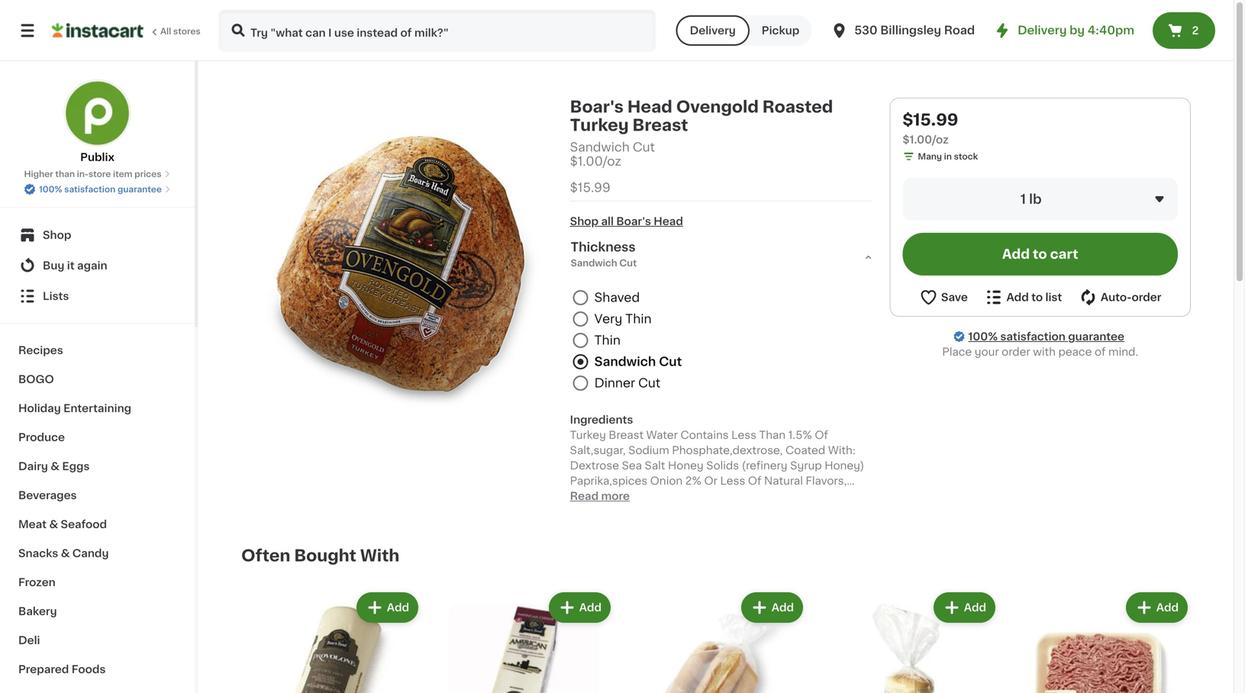 Task type: vqa. For each thing, say whether or not it's contained in the screenshot.
Buy it again
yes



Task type: locate. For each thing, give the bounding box(es) containing it.
to for cart
[[1033, 248, 1047, 261]]

1 vertical spatial $15.99
[[570, 182, 611, 194]]

2 add button from the left
[[550, 594, 609, 622]]

1 vertical spatial 100% satisfaction guarantee
[[968, 331, 1124, 342]]

0 horizontal spatial delivery
[[690, 25, 736, 36]]

100% inside "link"
[[968, 331, 998, 342]]

of right "more"
[[632, 491, 646, 502]]

less up phosphate,dextrose,
[[731, 430, 757, 441]]

Search field
[[220, 11, 655, 50]]

3 product group from the left
[[626, 589, 806, 693]]

paprika,spices
[[570, 476, 647, 486]]

higher than in-store item prices
[[24, 170, 161, 178]]

0 horizontal spatial of
[[632, 491, 646, 502]]

delivery for delivery by 4:40pm
[[1018, 25, 1067, 36]]

4 product group from the left
[[818, 589, 999, 693]]

0 vertical spatial of
[[815, 430, 828, 441]]

1 horizontal spatial thin
[[625, 313, 652, 325]]

order up mind.
[[1132, 292, 1161, 303]]

delivery button
[[676, 15, 749, 46]]

delivery left pickup
[[690, 25, 736, 36]]

in
[[944, 152, 952, 161]]

publix
[[80, 152, 114, 163]]

0 vertical spatial order
[[1132, 292, 1161, 303]]

to left cart
[[1033, 248, 1047, 261]]

satisfaction
[[64, 185, 115, 194], [1000, 331, 1066, 342]]

order left with
[[1002, 347, 1030, 357]]

sandwich up dinner cut
[[594, 356, 656, 368]]

2 button
[[1153, 12, 1215, 49]]

shop link
[[9, 220, 186, 250]]

less
[[731, 430, 757, 441], [720, 476, 745, 486]]

& for meat
[[49, 519, 58, 530]]

turkey down boar's
[[570, 117, 629, 133]]

5 product group from the left
[[1011, 589, 1191, 693]]

cut up dinner cut
[[659, 356, 682, 368]]

0 vertical spatial cut
[[633, 141, 655, 153]]

delivery
[[1018, 25, 1067, 36], [690, 25, 736, 36]]

0 horizontal spatial $15.99
[[570, 182, 611, 194]]

1 lb field
[[903, 178, 1178, 221]]

breast up sodium
[[609, 430, 644, 441]]

0 vertical spatial thin
[[625, 313, 652, 325]]

1 horizontal spatial $1.00/oz
[[903, 134, 949, 145]]

1 vertical spatial 100%
[[968, 331, 998, 342]]

$15.99 up many
[[903, 112, 958, 128]]

buy
[[43, 260, 64, 271]]

$1.00/oz up many
[[903, 134, 949, 145]]

4:40pm
[[1088, 25, 1134, 36]]

add to list
[[1007, 292, 1062, 303]]

shop left 'all' at the top of page
[[570, 216, 599, 227]]

shop all boar's head
[[570, 216, 683, 227]]

0 vertical spatial sandwich
[[570, 141, 630, 153]]

0 vertical spatial 100% satisfaction guarantee
[[39, 185, 162, 194]]

1 horizontal spatial delivery
[[1018, 25, 1067, 36]]

bakery link
[[9, 597, 186, 626]]

buy it again
[[43, 260, 107, 271]]

seafood
[[61, 519, 107, 530]]

1 horizontal spatial order
[[1132, 292, 1161, 303]]

1 horizontal spatial $15.99
[[903, 112, 958, 128]]

& left eggs at left bottom
[[51, 461, 60, 472]]

delivery inside 'link'
[[1018, 25, 1067, 36]]

0 horizontal spatial 100%
[[39, 185, 62, 194]]

dairy
[[18, 461, 48, 472]]

1 vertical spatial cut
[[659, 356, 682, 368]]

0 vertical spatial satisfaction
[[64, 185, 115, 194]]

100% satisfaction guarantee up with
[[968, 331, 1124, 342]]

cut
[[633, 141, 655, 153], [659, 356, 682, 368], [638, 377, 661, 389]]

1 vertical spatial breast
[[609, 430, 644, 441]]

100% up your
[[968, 331, 998, 342]]

1 vertical spatial $1.00/oz
[[570, 155, 621, 167]]

add inside "button"
[[1007, 292, 1029, 303]]

delivery left by
[[1018, 25, 1067, 36]]

pickup
[[762, 25, 800, 36]]

less up turmeric.
[[720, 476, 745, 486]]

0 horizontal spatial guarantee
[[118, 185, 162, 194]]

3 add button from the left
[[743, 594, 802, 622]]

1 vertical spatial guarantee
[[1068, 331, 1124, 342]]

ingredients
[[570, 415, 633, 425]]

salt
[[645, 460, 665, 471]]

2 vertical spatial cut
[[638, 377, 661, 389]]

100% satisfaction guarantee
[[39, 185, 162, 194], [968, 331, 1124, 342]]

shop for shop
[[43, 230, 71, 240]]

0 vertical spatial to
[[1033, 248, 1047, 261]]

1 vertical spatial less
[[720, 476, 745, 486]]

cart
[[1050, 248, 1078, 261]]

contains
[[681, 430, 729, 441]]

0 vertical spatial guarantee
[[118, 185, 162, 194]]

0 vertical spatial &
[[51, 461, 60, 472]]

0 horizontal spatial thin
[[594, 334, 621, 347]]

road
[[944, 25, 975, 36]]

add to cart
[[1002, 248, 1078, 261]]

add to cart button
[[903, 233, 1178, 276]]

0 horizontal spatial $1.00/oz
[[570, 155, 621, 167]]

holiday entertaining
[[18, 403, 131, 414]]

very thin
[[594, 313, 652, 325]]

0 vertical spatial shop
[[570, 216, 599, 227]]

0 vertical spatial $15.99
[[903, 112, 958, 128]]

4 add button from the left
[[935, 594, 994, 622]]

2 vertical spatial of
[[632, 491, 646, 502]]

0 horizontal spatial satisfaction
[[64, 185, 115, 194]]

all
[[160, 27, 171, 35]]

1 horizontal spatial shop
[[570, 216, 599, 227]]

stock
[[954, 152, 978, 161]]

1 vertical spatial turkey
[[570, 430, 606, 441]]

product group
[[241, 589, 421, 693], [434, 589, 614, 693], [626, 589, 806, 693], [818, 589, 999, 693], [1011, 589, 1191, 693]]

turkey inside boar's head ovengold roasted turkey breast
[[570, 117, 629, 133]]

1 horizontal spatial 100%
[[968, 331, 998, 342]]

add button for fourth product group from left
[[935, 594, 994, 622]]

1 horizontal spatial guarantee
[[1068, 331, 1124, 342]]

0 horizontal spatial order
[[1002, 347, 1030, 357]]

100% satisfaction guarantee inside button
[[39, 185, 162, 194]]

turmeric.
[[715, 491, 765, 502]]

to inside add to cart button
[[1033, 248, 1047, 261]]

bought
[[294, 548, 356, 564]]

& for snacks
[[61, 548, 70, 559]]

2
[[1192, 25, 1199, 36]]

1 vertical spatial thin
[[594, 334, 621, 347]]

turkey
[[570, 117, 629, 133], [570, 430, 606, 441]]

turkey up salt,sugar, on the bottom of the page
[[570, 430, 606, 441]]

boar's
[[616, 216, 651, 227]]

in-
[[77, 170, 88, 178]]

1 vertical spatial of
[[748, 476, 761, 486]]

0 vertical spatial breast
[[633, 117, 688, 133]]

2 turkey from the top
[[570, 430, 606, 441]]

$15.99 up 'all' at the top of page
[[570, 182, 611, 194]]

100% satisfaction guarantee down store
[[39, 185, 162, 194]]

cut down sandwich cut
[[638, 377, 661, 389]]

auto-order button
[[1079, 288, 1161, 307]]

0 horizontal spatial 100% satisfaction guarantee
[[39, 185, 162, 194]]

order inside button
[[1132, 292, 1161, 303]]

100% inside button
[[39, 185, 62, 194]]

& right "meat"
[[49, 519, 58, 530]]

boar's
[[570, 99, 624, 115]]

1 turkey from the top
[[570, 117, 629, 133]]

holiday
[[18, 403, 61, 414]]

pickup button
[[749, 15, 812, 46]]

satisfaction down higher than in-store item prices
[[64, 185, 115, 194]]

often
[[241, 548, 290, 564]]

& inside 'link'
[[49, 519, 58, 530]]

100%
[[39, 185, 62, 194], [968, 331, 998, 342]]

prepared foods
[[18, 664, 106, 675]]

shaved
[[594, 292, 640, 304]]

&
[[51, 461, 60, 472], [49, 519, 58, 530], [61, 548, 70, 559]]

billingsley
[[880, 25, 941, 36]]

sandwich inside sandwich cut $1.00/oz
[[570, 141, 630, 153]]

extractives
[[570, 491, 630, 502]]

by
[[1070, 25, 1085, 36]]

delivery inside button
[[690, 25, 736, 36]]

add button for fourth product group from the right
[[550, 594, 609, 622]]

2 vertical spatial &
[[61, 548, 70, 559]]

thin right very
[[625, 313, 652, 325]]

lists link
[[9, 281, 186, 311]]

thin down very
[[594, 334, 621, 347]]

of
[[815, 430, 828, 441], [748, 476, 761, 486], [632, 491, 646, 502]]

& left candy
[[61, 548, 70, 559]]

syrup
[[790, 460, 822, 471]]

shop up the 'buy'
[[43, 230, 71, 240]]

$15.99 for $15.99
[[570, 182, 611, 194]]

turkey inside turkey breast water contains less than 1.5% of salt,sugar, sodium phosphate,dextrose, coated with: dextrose sea salt honey solids (refinery syrup honey) paprika,spices onion 2% or less of natural flavors, extractives of paprika and turmeric.
[[570, 430, 606, 441]]

store
[[88, 170, 111, 178]]

honey)
[[825, 460, 864, 471]]

1 vertical spatial shop
[[43, 230, 71, 240]]

1 horizontal spatial satisfaction
[[1000, 331, 1066, 342]]

sandwich down boar's
[[570, 141, 630, 153]]

flavors,
[[806, 476, 847, 486]]

guarantee up of
[[1068, 331, 1124, 342]]

sandwich cut $1.00/oz
[[570, 141, 655, 167]]

1 horizontal spatial 100% satisfaction guarantee
[[968, 331, 1124, 342]]

coated
[[786, 445, 825, 456]]

recipes
[[18, 345, 63, 356]]

all
[[601, 216, 614, 227]]

1 vertical spatial &
[[49, 519, 58, 530]]

& for dairy
[[51, 461, 60, 472]]

0 vertical spatial turkey
[[570, 117, 629, 133]]

stores
[[173, 27, 201, 35]]

None search field
[[218, 9, 656, 52]]

0 horizontal spatial shop
[[43, 230, 71, 240]]

guarantee
[[118, 185, 162, 194], [1068, 331, 1124, 342]]

of right 1.5%
[[815, 430, 828, 441]]

100% down higher
[[39, 185, 62, 194]]

guarantee down the prices
[[118, 185, 162, 194]]

frozen link
[[9, 568, 186, 597]]

prepared
[[18, 664, 69, 675]]

1 vertical spatial to
[[1031, 292, 1043, 303]]

lb
[[1029, 193, 1042, 206]]

satisfaction up place your order with peace of mind.
[[1000, 331, 1066, 342]]

0 vertical spatial less
[[731, 430, 757, 441]]

of down (refinery
[[748, 476, 761, 486]]

$1.00/oz
[[903, 134, 949, 145], [570, 155, 621, 167]]

it
[[67, 260, 75, 271]]

prices
[[134, 170, 161, 178]]

0 vertical spatial $1.00/oz
[[903, 134, 949, 145]]

dairy & eggs
[[18, 461, 90, 472]]

breast down head
[[633, 117, 688, 133]]

to left the list
[[1031, 292, 1043, 303]]

cut inside sandwich cut $1.00/oz
[[633, 141, 655, 153]]

order
[[1132, 292, 1161, 303], [1002, 347, 1030, 357]]

1 vertical spatial satisfaction
[[1000, 331, 1066, 342]]

$1.00/oz down boar's
[[570, 155, 621, 167]]

to inside the add to list "button"
[[1031, 292, 1043, 303]]

lists
[[43, 291, 69, 302]]

thin
[[625, 313, 652, 325], [594, 334, 621, 347]]

beverages
[[18, 490, 77, 501]]

roasted
[[762, 99, 833, 115]]

1 vertical spatial sandwich
[[594, 356, 656, 368]]

delivery by 4:40pm
[[1018, 25, 1134, 36]]

1 add button from the left
[[358, 594, 417, 622]]

breast
[[633, 117, 688, 133], [609, 430, 644, 441]]

0 vertical spatial 100%
[[39, 185, 62, 194]]

5 add button from the left
[[1127, 594, 1186, 622]]

water
[[646, 430, 678, 441]]

cut down head
[[633, 141, 655, 153]]



Task type: describe. For each thing, give the bounding box(es) containing it.
snacks & candy link
[[9, 539, 186, 568]]

with
[[360, 548, 399, 564]]

1 horizontal spatial of
[[748, 476, 761, 486]]

instacart logo image
[[52, 21, 144, 40]]

item
[[113, 170, 132, 178]]

buy it again link
[[9, 250, 186, 281]]

dairy & eggs link
[[9, 452, 186, 481]]

read more button
[[570, 489, 630, 504]]

delivery by 4:40pm link
[[993, 21, 1134, 40]]

and
[[691, 491, 712, 502]]

boar's head ovengold roasted turkey breast
[[570, 99, 833, 133]]

save
[[941, 292, 968, 303]]

boar's head ovengold roasted turkey breast image
[[253, 110, 552, 408]]

deli
[[18, 635, 40, 646]]

auto-order
[[1101, 292, 1161, 303]]

very
[[594, 313, 622, 325]]

again
[[77, 260, 107, 271]]

phosphate,dextrose,
[[672, 445, 783, 456]]

2 product group from the left
[[434, 589, 614, 693]]

sandwich cut
[[594, 356, 682, 368]]

satisfaction inside button
[[64, 185, 115, 194]]

cut for sandwich cut $1.00/oz
[[633, 141, 655, 153]]

than
[[759, 430, 786, 441]]

(refinery
[[742, 460, 788, 471]]

breast inside boar's head ovengold roasted turkey breast
[[633, 117, 688, 133]]

mind.
[[1108, 347, 1138, 357]]

bogo
[[18, 374, 54, 385]]

meat
[[18, 519, 47, 530]]

bogo link
[[9, 365, 186, 394]]

2%
[[685, 476, 702, 486]]

with
[[1033, 347, 1056, 357]]

snacks
[[18, 548, 58, 559]]

sodium
[[628, 445, 669, 456]]

$1.00/oz inside $15.99 $1.00/oz
[[903, 134, 949, 145]]

salt,sugar,
[[570, 445, 626, 456]]

guarantee inside "link"
[[1068, 331, 1124, 342]]

publix logo image
[[64, 79, 131, 147]]

meat & seafood link
[[9, 510, 186, 539]]

cut for dinner cut
[[638, 377, 661, 389]]

2 horizontal spatial of
[[815, 430, 828, 441]]

head
[[627, 99, 672, 115]]

turkey breast water contains less than 1.5% of salt,sugar, sodium phosphate,dextrose, coated with: dextrose sea salt honey solids (refinery syrup honey) paprika,spices onion 2% or less of natural flavors, extractives of paprika and turmeric.
[[570, 430, 864, 502]]

to for list
[[1031, 292, 1043, 303]]

1
[[1020, 193, 1026, 206]]

530 billingsley road
[[854, 25, 975, 36]]

many
[[918, 152, 942, 161]]

service type group
[[676, 15, 812, 46]]

deli link
[[9, 626, 186, 655]]

1 product group from the left
[[241, 589, 421, 693]]

dinner cut
[[594, 377, 661, 389]]

100% satisfaction guarantee button
[[24, 180, 171, 195]]

more
[[601, 491, 630, 502]]

add button for fifth product group from the right
[[358, 594, 417, 622]]

produce
[[18, 432, 65, 443]]

530 billingsley road button
[[830, 9, 975, 52]]

$1.00/oz inside sandwich cut $1.00/oz
[[570, 155, 621, 167]]

breast inside turkey breast water contains less than 1.5% of salt,sugar, sodium phosphate,dextrose, coated with: dextrose sea salt honey solids (refinery syrup honey) paprika,spices onion 2% or less of natural flavors, extractives of paprika and turmeric.
[[609, 430, 644, 441]]

read
[[570, 491, 599, 502]]

delivery for delivery
[[690, 25, 736, 36]]

auto-
[[1101, 292, 1132, 303]]

add button for 3rd product group from right
[[743, 594, 802, 622]]

often bought with
[[241, 548, 399, 564]]

ingredients button
[[570, 412, 871, 428]]

$15.99 $1.00/oz
[[903, 112, 958, 145]]

list
[[1046, 292, 1062, 303]]

of
[[1095, 347, 1106, 357]]

paprika
[[649, 491, 688, 502]]

shop for shop all boar's head
[[570, 216, 599, 227]]

guarantee inside button
[[118, 185, 162, 194]]

bakery
[[18, 606, 57, 617]]

meat & seafood
[[18, 519, 107, 530]]

your
[[975, 347, 999, 357]]

$15.99 for $15.99 $1.00/oz
[[903, 112, 958, 128]]

sea
[[622, 460, 642, 471]]

candy
[[72, 548, 109, 559]]

add button for 1st product group from right
[[1127, 594, 1186, 622]]

recipes link
[[9, 336, 186, 365]]

head
[[654, 216, 683, 227]]

place your order with peace of mind.
[[942, 347, 1138, 357]]

read more
[[570, 491, 630, 502]]

1 lb
[[1020, 193, 1042, 206]]

sandwich for sandwich cut $1.00/oz
[[570, 141, 630, 153]]

with:
[[828, 445, 856, 456]]

many in stock
[[918, 152, 978, 161]]

sandwich for sandwich cut
[[594, 356, 656, 368]]

higher than in-store item prices link
[[24, 168, 171, 180]]

1 vertical spatial order
[[1002, 347, 1030, 357]]

dinner
[[594, 377, 635, 389]]

cut for sandwich cut
[[659, 356, 682, 368]]

1.5%
[[788, 430, 812, 441]]

add inside button
[[1002, 248, 1030, 261]]

dextrose
[[570, 460, 619, 471]]

entertaining
[[63, 403, 131, 414]]

satisfaction inside "link"
[[1000, 331, 1066, 342]]

all stores
[[160, 27, 201, 35]]

onion
[[650, 476, 683, 486]]

prepared foods link
[[9, 655, 186, 684]]

foods
[[72, 664, 106, 675]]



